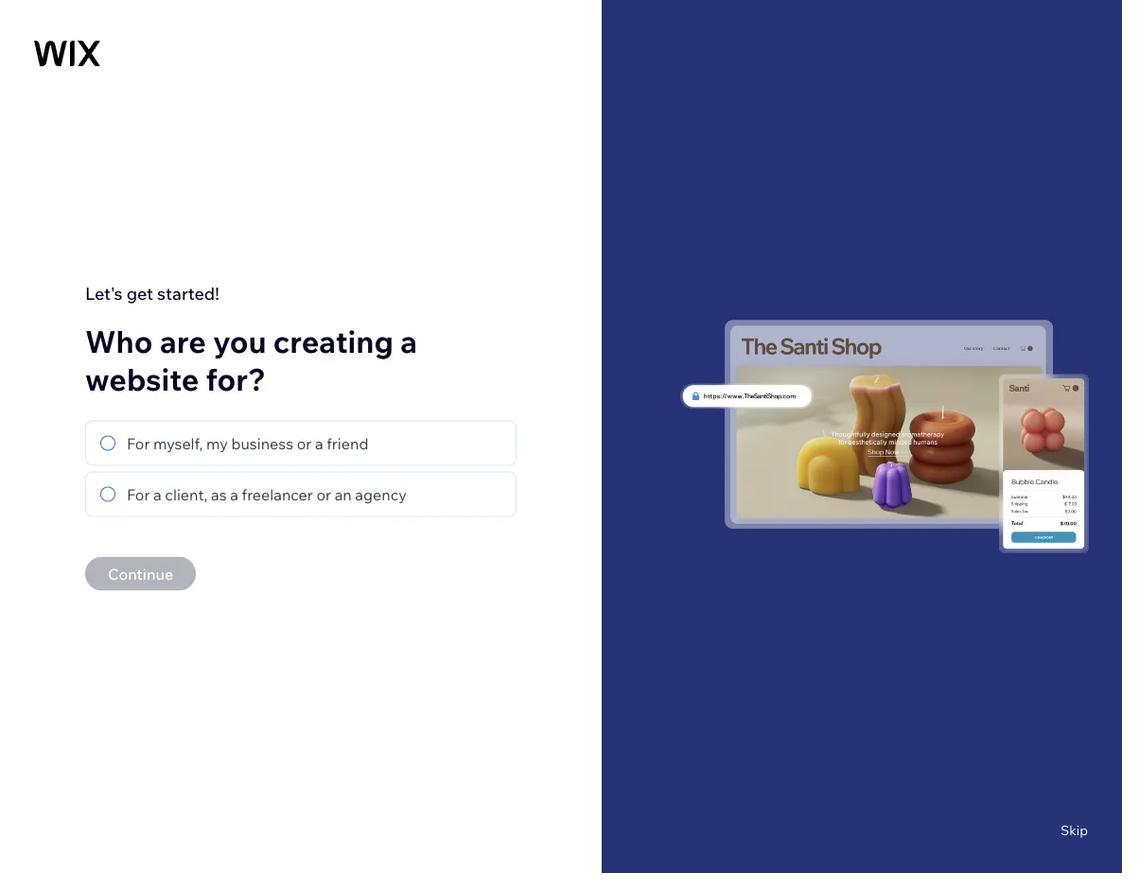 Task type: locate. For each thing, give the bounding box(es) containing it.
1 vertical spatial or
[[316, 485, 331, 504]]

or right business
[[297, 434, 312, 453]]

business
[[231, 434, 293, 453]]

a
[[400, 322, 417, 360], [315, 434, 323, 453], [153, 485, 162, 504], [230, 485, 238, 504]]

for
[[127, 434, 150, 453], [127, 485, 150, 504]]

option group
[[85, 421, 517, 517]]

for for for myself, my business or a friend
[[127, 434, 150, 453]]

option group containing for myself, my business or a friend
[[85, 421, 517, 517]]

or
[[297, 434, 312, 453], [316, 485, 331, 504]]

0 vertical spatial for
[[127, 434, 150, 453]]

for left the myself,
[[127, 434, 150, 453]]

let's get started!
[[85, 283, 219, 304]]

0 horizontal spatial or
[[297, 434, 312, 453]]

for a client, as a freelancer or an agency
[[127, 485, 407, 504]]

a left client,
[[153, 485, 162, 504]]

2 for from the top
[[127, 485, 150, 504]]

1 vertical spatial for
[[127, 485, 150, 504]]

1 horizontal spatial or
[[316, 485, 331, 504]]

creating
[[273, 322, 393, 360]]

an
[[335, 485, 352, 504]]

1 for from the top
[[127, 434, 150, 453]]

or left an
[[316, 485, 331, 504]]

who are you creating a website for?
[[85, 322, 417, 398]]

a inside who are you creating a website for?
[[400, 322, 417, 360]]

myself,
[[153, 434, 203, 453]]

a right creating
[[400, 322, 417, 360]]

website
[[85, 359, 199, 398]]

for left client,
[[127, 485, 150, 504]]

skip
[[1060, 822, 1088, 839]]

freelancer
[[242, 485, 313, 504]]

friend
[[327, 434, 368, 453]]

0 vertical spatial or
[[297, 434, 312, 453]]

a left friend
[[315, 434, 323, 453]]

skip button
[[1060, 822, 1088, 839]]

a right as
[[230, 485, 238, 504]]



Task type: vqa. For each thing, say whether or not it's contained in the screenshot.
agency
yes



Task type: describe. For each thing, give the bounding box(es) containing it.
are
[[160, 322, 206, 360]]

for for for a client, as a freelancer or an agency
[[127, 485, 150, 504]]

who
[[85, 322, 153, 360]]

client,
[[165, 485, 208, 504]]

as
[[211, 485, 227, 504]]

agency
[[355, 485, 407, 504]]

started!
[[157, 283, 219, 304]]

you
[[213, 322, 266, 360]]

let's
[[85, 283, 123, 304]]

get
[[126, 283, 153, 304]]

for?
[[206, 359, 266, 398]]

for myself, my business or a friend
[[127, 434, 368, 453]]

my
[[206, 434, 228, 453]]



